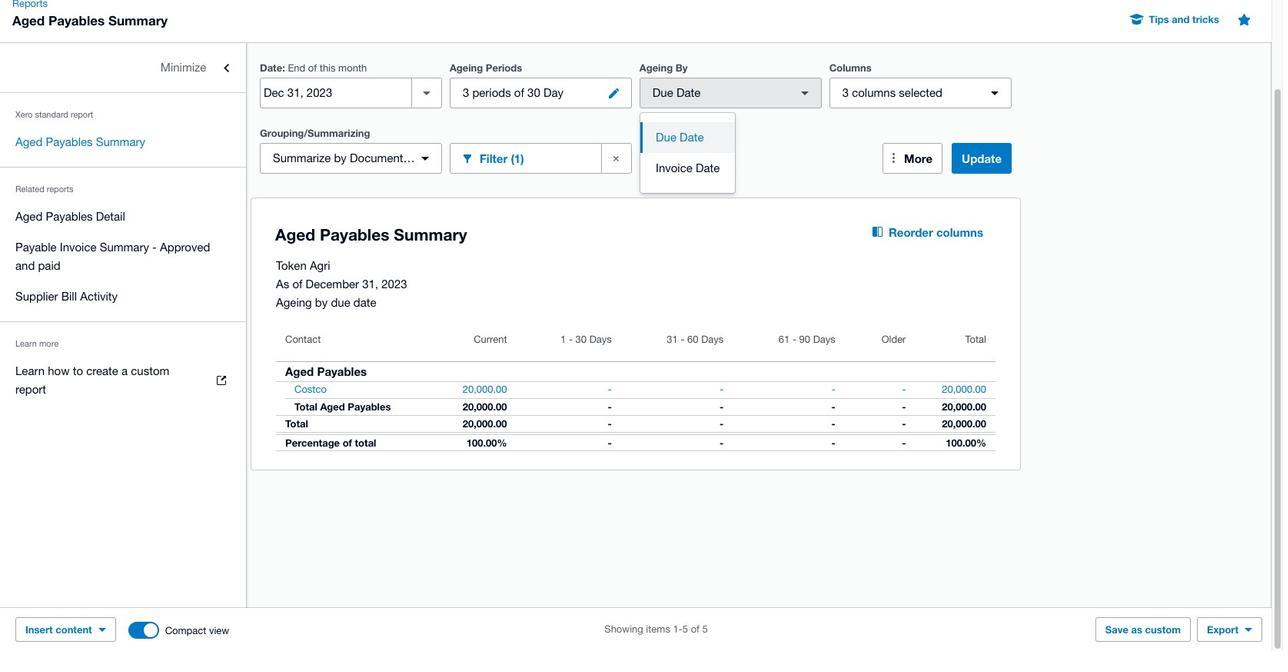 Task type: vqa. For each thing, say whether or not it's contained in the screenshot.
Date : End of this month
yes



Task type: locate. For each thing, give the bounding box(es) containing it.
days for 31 - 60 days
[[701, 334, 724, 345]]

end
[[288, 62, 306, 74]]

tricks
[[1193, 13, 1220, 25]]

learn
[[15, 339, 37, 348], [15, 365, 45, 378]]

total inside total button
[[966, 334, 987, 345]]

to
[[73, 365, 83, 378]]

0 horizontal spatial ageing
[[276, 296, 312, 309]]

more
[[904, 152, 933, 165]]

aged payables detail link
[[0, 201, 246, 232]]

1 horizontal spatial invoice
[[656, 161, 693, 175]]

aged payables summary down xero standard report
[[15, 135, 145, 148]]

2 vertical spatial summary
[[100, 241, 149, 254]]

report down learn more
[[15, 383, 46, 396]]

as
[[276, 278, 289, 291]]

export button
[[1197, 618, 1263, 642]]

date for due date popup button
[[677, 86, 701, 99]]

5
[[683, 624, 688, 635], [703, 624, 708, 635]]

due date up the invoice date
[[656, 131, 704, 144]]

3 for 3 periods of 30 day
[[463, 86, 469, 99]]

0 horizontal spatial 20,000.00 link
[[453, 382, 516, 398]]

report right standard in the top left of the page
[[71, 110, 93, 119]]

days for 61 - 90 days
[[813, 334, 836, 345]]

grouping/summarizing
[[260, 127, 370, 139]]

ageing inside "token agri as of december 31, 2023 ageing by due date"
[[276, 296, 312, 309]]

custom inside button
[[1146, 624, 1181, 636]]

20,000.00
[[463, 384, 507, 395], [942, 384, 987, 395], [463, 401, 507, 413], [942, 401, 987, 413], [463, 418, 507, 430], [942, 418, 987, 430]]

custom right as
[[1146, 624, 1181, 636]]

2 3 from the left
[[843, 86, 849, 99]]

custom right the a
[[131, 365, 169, 378]]

showing items 1-5 of 5
[[605, 624, 708, 635]]

save
[[1106, 624, 1129, 636]]

of right as
[[293, 278, 303, 291]]

1 days from the left
[[590, 334, 612, 345]]

0 horizontal spatial report
[[15, 383, 46, 396]]

days right 1
[[590, 334, 612, 345]]

Report title field
[[271, 218, 836, 253]]

1 vertical spatial due date
[[656, 131, 704, 144]]

and
[[1172, 13, 1190, 25], [15, 259, 35, 272]]

3 columns selected
[[843, 86, 943, 99]]

3 periods of 30 day button
[[450, 78, 632, 108]]

of
[[308, 62, 317, 74], [514, 86, 524, 99], [293, 278, 303, 291], [343, 437, 352, 449], [691, 624, 700, 635]]

- link down the "31 - 60 days" in the bottom right of the page
[[711, 382, 733, 398]]

tips
[[1149, 13, 1170, 25]]

0 horizontal spatial invoice
[[60, 241, 97, 254]]

2 5 from the left
[[703, 624, 708, 635]]

1 vertical spatial and
[[15, 259, 35, 272]]

0 horizontal spatial 3
[[463, 86, 469, 99]]

due up the invoice date
[[656, 131, 677, 144]]

periods
[[486, 62, 522, 74]]

aged
[[12, 12, 45, 28], [15, 135, 43, 148], [15, 210, 43, 223], [285, 365, 314, 378], [320, 401, 345, 413]]

1 horizontal spatial 3
[[843, 86, 849, 99]]

columns for reorder
[[937, 225, 984, 239]]

5 right items
[[683, 624, 688, 635]]

1 horizontal spatial ageing
[[450, 62, 483, 74]]

2 - link from the left
[[711, 382, 733, 398]]

date down due date button
[[696, 161, 720, 175]]

days inside 1 - 30 days button
[[590, 334, 612, 345]]

20,000.00 link down total button
[[933, 382, 996, 398]]

by down 'grouping/summarizing'
[[334, 152, 347, 165]]

0 vertical spatial 30
[[528, 86, 540, 99]]

2 vertical spatial total
[[285, 418, 308, 430]]

date for invoice date "button"
[[696, 161, 720, 175]]

by
[[676, 62, 688, 74]]

1 vertical spatial due
[[656, 131, 677, 144]]

learn how to create a custom report link
[[0, 356, 246, 405]]

date up the invoice date
[[680, 131, 704, 144]]

0 horizontal spatial custom
[[131, 365, 169, 378]]

-
[[152, 241, 157, 254], [569, 334, 573, 345], [681, 334, 685, 345], [793, 334, 797, 345], [608, 384, 612, 395], [720, 384, 724, 395], [832, 384, 836, 395], [902, 384, 906, 395], [608, 401, 612, 413], [720, 401, 724, 413], [832, 401, 836, 413], [902, 401, 906, 413], [608, 418, 612, 430], [720, 418, 724, 430], [832, 418, 836, 430], [902, 418, 906, 430], [608, 437, 612, 449], [720, 437, 724, 449], [832, 437, 836, 449], [902, 437, 906, 449]]

due date inside popup button
[[653, 86, 701, 99]]

- link down older
[[893, 382, 916, 398]]

invoice down due date button
[[656, 161, 693, 175]]

1 horizontal spatial 100.00%
[[946, 437, 987, 449]]

3 down columns
[[843, 86, 849, 99]]

summary up minimize button
[[108, 12, 168, 28]]

0 vertical spatial due date
[[653, 86, 701, 99]]

1 horizontal spatial 5
[[703, 624, 708, 635]]

- link down 61 - 90 days
[[823, 382, 845, 398]]

0 horizontal spatial 30
[[528, 86, 540, 99]]

1 3 from the left
[[463, 86, 469, 99]]

date inside button
[[680, 131, 704, 144]]

due date for due date popup button
[[653, 86, 701, 99]]

due date for due date button
[[656, 131, 704, 144]]

list box
[[641, 113, 735, 193]]

due date inside button
[[656, 131, 704, 144]]

1 vertical spatial 30
[[576, 334, 587, 345]]

60
[[688, 334, 699, 345]]

3 inside button
[[463, 86, 469, 99]]

0 vertical spatial total
[[966, 334, 987, 345]]

0 vertical spatial learn
[[15, 339, 37, 348]]

1 vertical spatial report
[[15, 383, 46, 396]]

payables up total
[[348, 401, 391, 413]]

20,000.00 link down 'current' button
[[453, 382, 516, 398]]

report inside learn how to create a custom report
[[15, 383, 46, 396]]

costco link
[[276, 382, 336, 398]]

payables up minimize button
[[48, 12, 105, 28]]

this
[[320, 62, 336, 74]]

due for due date popup button
[[653, 86, 673, 99]]

1 vertical spatial summary
[[96, 135, 145, 148]]

date
[[260, 62, 282, 74], [677, 86, 701, 99], [680, 131, 704, 144], [696, 161, 720, 175]]

1 vertical spatial by
[[315, 296, 328, 309]]

update button
[[952, 143, 1012, 174]]

30
[[528, 86, 540, 99], [576, 334, 587, 345]]

of left the this
[[308, 62, 317, 74]]

1 vertical spatial invoice
[[60, 241, 97, 254]]

Select end date field
[[261, 78, 411, 108]]

of left total
[[343, 437, 352, 449]]

3 - link from the left
[[823, 382, 845, 398]]

aged payables summary up minimize button
[[12, 12, 168, 28]]

older
[[882, 334, 906, 345]]

detail
[[96, 210, 125, 223]]

days
[[590, 334, 612, 345], [701, 334, 724, 345], [813, 334, 836, 345]]

0 vertical spatial columns
[[852, 86, 896, 99]]

costco
[[295, 384, 327, 395]]

by
[[334, 152, 347, 165], [315, 296, 328, 309]]

date inside "button"
[[696, 161, 720, 175]]

create
[[86, 365, 118, 378]]

summary inside payable invoice summary - approved and paid
[[100, 241, 149, 254]]

2 horizontal spatial ageing
[[640, 62, 673, 74]]

- inside payable invoice summary - approved and paid
[[152, 241, 157, 254]]

selected
[[899, 86, 943, 99]]

date down by
[[677, 86, 701, 99]]

0 vertical spatial invoice
[[656, 161, 693, 175]]

as
[[1132, 624, 1143, 636]]

0 vertical spatial aged payables summary
[[12, 12, 168, 28]]

1 vertical spatial columns
[[937, 225, 984, 239]]

of right periods
[[514, 86, 524, 99]]

due date down by
[[653, 86, 701, 99]]

and right tips
[[1172, 13, 1190, 25]]

1
[[561, 334, 566, 345]]

columns
[[852, 86, 896, 99], [937, 225, 984, 239]]

2 learn from the top
[[15, 365, 45, 378]]

1 vertical spatial custom
[[1146, 624, 1181, 636]]

days inside the 31 - 60 days button
[[701, 334, 724, 345]]

periods
[[472, 86, 511, 99]]

1 vertical spatial aged payables summary
[[15, 135, 145, 148]]

insert
[[25, 624, 53, 636]]

custom inside learn how to create a custom report
[[131, 365, 169, 378]]

columns right reorder
[[937, 225, 984, 239]]

ageing left by
[[640, 62, 673, 74]]

- link down 1 - 30 days
[[599, 382, 621, 398]]

save as custom
[[1106, 624, 1181, 636]]

days right 60
[[701, 334, 724, 345]]

of right 1-
[[691, 624, 700, 635]]

1 horizontal spatial custom
[[1146, 624, 1181, 636]]

supplier
[[15, 290, 58, 303]]

learn inside learn how to create a custom report
[[15, 365, 45, 378]]

1 100.00% from the left
[[467, 437, 507, 449]]

0 vertical spatial by
[[334, 152, 347, 165]]

payables down xero standard report
[[46, 135, 93, 148]]

0 horizontal spatial and
[[15, 259, 35, 272]]

report output element
[[276, 325, 996, 451]]

due
[[653, 86, 673, 99], [656, 131, 677, 144]]

0 vertical spatial due
[[653, 86, 673, 99]]

invoice
[[656, 161, 693, 175], [60, 241, 97, 254]]

1 horizontal spatial and
[[1172, 13, 1190, 25]]

30 left day
[[528, 86, 540, 99]]

learn down learn more
[[15, 365, 45, 378]]

1 horizontal spatial columns
[[937, 225, 984, 239]]

1 horizontal spatial 30
[[576, 334, 587, 345]]

current
[[474, 334, 507, 345]]

minimize button
[[0, 52, 246, 83]]

days right '90'
[[813, 334, 836, 345]]

how
[[48, 365, 70, 378]]

of inside date : end of this month
[[308, 62, 317, 74]]

bill
[[61, 290, 77, 303]]

payables down reports
[[46, 210, 93, 223]]

3 left periods
[[463, 86, 469, 99]]

ageing for ageing periods
[[450, 62, 483, 74]]

31,
[[362, 278, 378, 291]]

3 days from the left
[[813, 334, 836, 345]]

due
[[331, 296, 350, 309]]

due date button
[[640, 78, 822, 108]]

2 20,000.00 link from the left
[[933, 382, 996, 398]]

0 vertical spatial custom
[[131, 365, 169, 378]]

1 horizontal spatial days
[[701, 334, 724, 345]]

and inside button
[[1172, 13, 1190, 25]]

ageing down as
[[276, 296, 312, 309]]

learn left more
[[15, 339, 37, 348]]

report
[[71, 110, 93, 119], [15, 383, 46, 396]]

date inside popup button
[[677, 86, 701, 99]]

0 horizontal spatial by
[[315, 296, 328, 309]]

90
[[799, 334, 811, 345]]

summary down minimize button
[[96, 135, 145, 148]]

by inside popup button
[[334, 152, 347, 165]]

0 vertical spatial summary
[[108, 12, 168, 28]]

61 - 90 days
[[779, 334, 836, 345]]

minimize
[[161, 61, 206, 74]]

0 horizontal spatial columns
[[852, 86, 896, 99]]

invoice down the aged payables detail
[[60, 241, 97, 254]]

due inside button
[[656, 131, 677, 144]]

filter (1) button
[[450, 143, 601, 174]]

group
[[641, 113, 735, 193]]

aged payables summary link
[[0, 127, 246, 158]]

days inside "61 - 90 days" button
[[813, 334, 836, 345]]

1 vertical spatial learn
[[15, 365, 45, 378]]

2 days from the left
[[701, 334, 724, 345]]

payables
[[48, 12, 105, 28], [46, 135, 93, 148], [46, 210, 93, 223], [317, 365, 367, 378], [348, 401, 391, 413]]

1 vertical spatial total
[[295, 401, 317, 413]]

summarize
[[273, 152, 331, 165]]

ageing up periods
[[450, 62, 483, 74]]

columns down columns
[[852, 86, 896, 99]]

1 horizontal spatial 20,000.00 link
[[933, 382, 996, 398]]

1 horizontal spatial report
[[71, 110, 93, 119]]

1-
[[673, 624, 683, 635]]

supplier bill activity
[[15, 290, 118, 303]]

reorder columns button
[[861, 217, 996, 248]]

and down payable
[[15, 259, 35, 272]]

0 vertical spatial and
[[1172, 13, 1190, 25]]

0 horizontal spatial 5
[[683, 624, 688, 635]]

summary down aged payables detail link
[[100, 241, 149, 254]]

days for 1 - 30 days
[[590, 334, 612, 345]]

5 right 1-
[[703, 624, 708, 635]]

- link
[[599, 382, 621, 398], [711, 382, 733, 398], [823, 382, 845, 398], [893, 382, 916, 398]]

columns inside button
[[937, 225, 984, 239]]

2 horizontal spatial days
[[813, 334, 836, 345]]

0 horizontal spatial 100.00%
[[467, 437, 507, 449]]

1 horizontal spatial by
[[334, 152, 347, 165]]

tips and tricks button
[[1122, 7, 1229, 32]]

by left the due
[[315, 296, 328, 309]]

due inside popup button
[[653, 86, 673, 99]]

total
[[966, 334, 987, 345], [295, 401, 317, 413], [285, 418, 308, 430]]

showing
[[605, 624, 643, 635]]

0 horizontal spatial days
[[590, 334, 612, 345]]

30 right 1
[[576, 334, 587, 345]]

1 learn from the top
[[15, 339, 37, 348]]

due down ageing by
[[653, 86, 673, 99]]

aged payables summary
[[12, 12, 168, 28], [15, 135, 145, 148]]

ageing periods
[[450, 62, 522, 74]]



Task type: describe. For each thing, give the bounding box(es) containing it.
due for due date button
[[656, 131, 677, 144]]

ageing by
[[640, 62, 688, 74]]

learn how to create a custom report
[[15, 365, 169, 396]]

2 100.00% from the left
[[946, 437, 987, 449]]

1 5 from the left
[[683, 624, 688, 635]]

month
[[338, 62, 367, 74]]

2023
[[382, 278, 407, 291]]

token
[[276, 259, 307, 272]]

document
[[350, 152, 403, 165]]

contact
[[285, 334, 321, 345]]

payables inside aged payables detail link
[[46, 210, 93, 223]]

due date button
[[641, 122, 735, 153]]

remove all filters image
[[604, 146, 629, 171]]

approved
[[160, 241, 210, 254]]

3 for 3 columns selected
[[843, 86, 849, 99]]

invoice date button
[[641, 153, 735, 184]]

payable
[[15, 241, 57, 254]]

insert content button
[[15, 618, 116, 642]]

3 periods of 30 day
[[463, 86, 564, 99]]

aged payables summary inside aged payables summary link
[[15, 135, 145, 148]]

ageing for ageing by
[[640, 62, 673, 74]]

invoice inside "button"
[[656, 161, 693, 175]]

total aged payables
[[295, 401, 391, 413]]

type
[[407, 152, 431, 165]]

learn for learn how to create a custom report
[[15, 365, 45, 378]]

learn for learn more
[[15, 339, 37, 348]]

of inside the 3 periods of 30 day button
[[514, 86, 524, 99]]

payable invoice summary - approved and paid link
[[0, 232, 246, 281]]

reorder columns
[[889, 225, 984, 239]]

tips and tricks
[[1149, 13, 1220, 25]]

1 - 30 days button
[[516, 325, 621, 361]]

more button
[[883, 143, 943, 174]]

30 inside report output element
[[576, 334, 587, 345]]

older button
[[845, 325, 916, 361]]

content
[[56, 624, 92, 636]]

(1)
[[511, 151, 524, 165]]

supplier bill activity link
[[0, 281, 246, 312]]

payable invoice summary - approved and paid
[[15, 241, 210, 272]]

save as custom button
[[1096, 618, 1191, 642]]

learn more
[[15, 339, 58, 348]]

columns for 3
[[852, 86, 896, 99]]

payables inside aged payables summary link
[[46, 135, 93, 148]]

token agri as of december 31, 2023 ageing by due date
[[276, 259, 407, 309]]

date for due date button
[[680, 131, 704, 144]]

of inside report output element
[[343, 437, 352, 449]]

day
[[544, 86, 564, 99]]

december
[[306, 278, 359, 291]]

filter (1)
[[480, 151, 524, 165]]

reports
[[47, 185, 74, 194]]

1 20,000.00 link from the left
[[453, 382, 516, 398]]

percentage
[[285, 437, 340, 449]]

contact button
[[276, 325, 435, 361]]

columns
[[830, 62, 872, 74]]

activity
[[80, 290, 118, 303]]

more
[[39, 339, 58, 348]]

related reports
[[15, 185, 74, 194]]

current button
[[435, 325, 516, 361]]

of inside "token agri as of december 31, 2023 ageing by due date"
[[293, 278, 303, 291]]

export
[[1207, 624, 1239, 636]]

compact view
[[165, 625, 229, 636]]

total button
[[916, 325, 996, 361]]

standard
[[35, 110, 68, 119]]

date left the end
[[260, 62, 282, 74]]

payables down 'contact' button
[[317, 365, 367, 378]]

remove from favorites image
[[1229, 4, 1260, 35]]

group containing due date
[[641, 113, 735, 193]]

1 - link from the left
[[599, 382, 621, 398]]

invoice inside payable invoice summary - approved and paid
[[60, 241, 97, 254]]

1 - 30 days
[[561, 334, 612, 345]]

4 - link from the left
[[893, 382, 916, 398]]

31 - 60 days button
[[621, 325, 733, 361]]

invoice date
[[656, 161, 720, 175]]

61
[[779, 334, 790, 345]]

by inside "token agri as of december 31, 2023 ageing by due date"
[[315, 296, 328, 309]]

list of convenience dates image
[[411, 78, 442, 108]]

paid
[[38, 259, 60, 272]]

summary for payable invoice summary - approved and paid 'link' in the top of the page
[[100, 241, 149, 254]]

0 vertical spatial report
[[71, 110, 93, 119]]

agri
[[310, 259, 330, 272]]

:
[[282, 62, 285, 74]]

items
[[646, 624, 671, 635]]

list box containing due date
[[641, 113, 735, 193]]

compact
[[165, 625, 206, 636]]

a
[[122, 365, 128, 378]]

aged payables detail
[[15, 210, 125, 223]]

date
[[354, 296, 377, 309]]

summarize by document type button
[[260, 143, 442, 174]]

31
[[667, 334, 678, 345]]

percentage of total
[[285, 437, 376, 449]]

filter
[[480, 151, 508, 165]]

xero
[[15, 110, 33, 119]]

summary for aged payables summary link
[[96, 135, 145, 148]]

and inside payable invoice summary - approved and paid
[[15, 259, 35, 272]]

61 - 90 days button
[[733, 325, 845, 361]]

insert content
[[25, 624, 92, 636]]

31 - 60 days
[[667, 334, 724, 345]]

date : end of this month
[[260, 62, 367, 74]]

summarize by document type
[[273, 152, 431, 165]]



